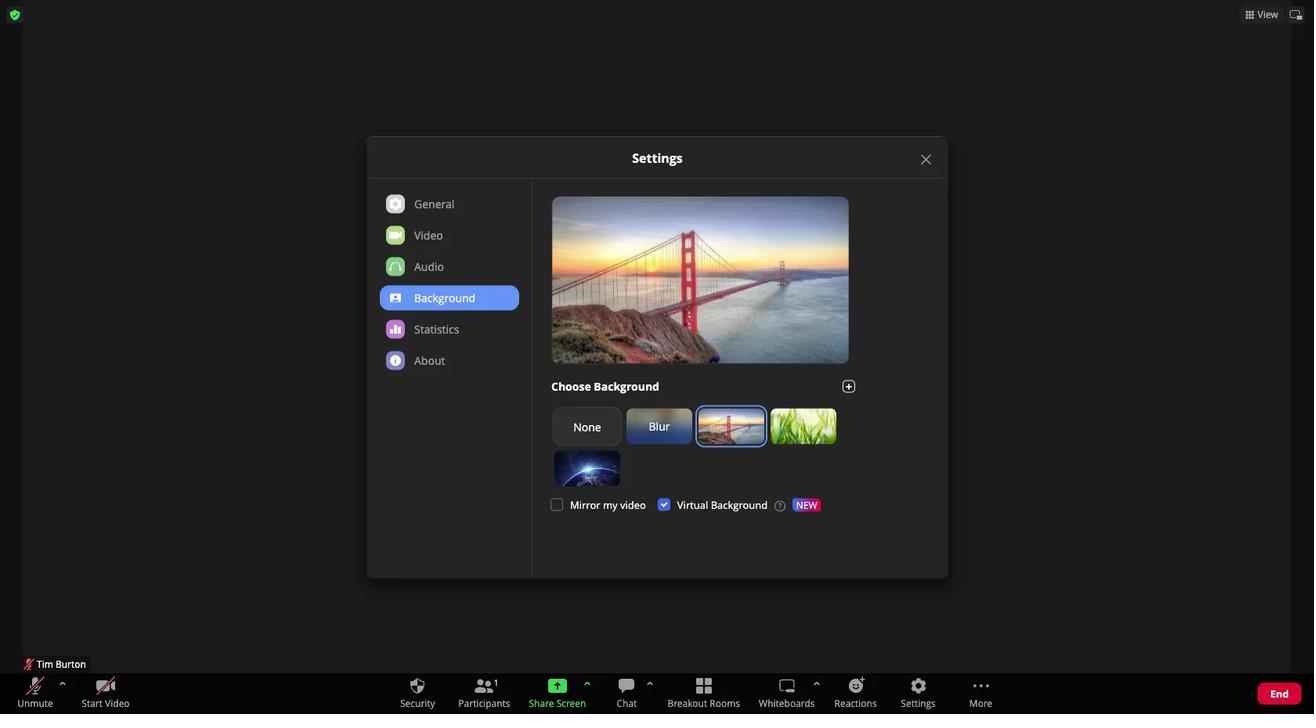 Task type: vqa. For each thing, say whether or not it's contained in the screenshot.
In Meeting Icon
yes



Task type: locate. For each thing, give the bounding box(es) containing it.
in meeting image
[[1302, 5, 1310, 13], [1302, 5, 1310, 13]]

tb
[[1287, 12, 1303, 28]]



